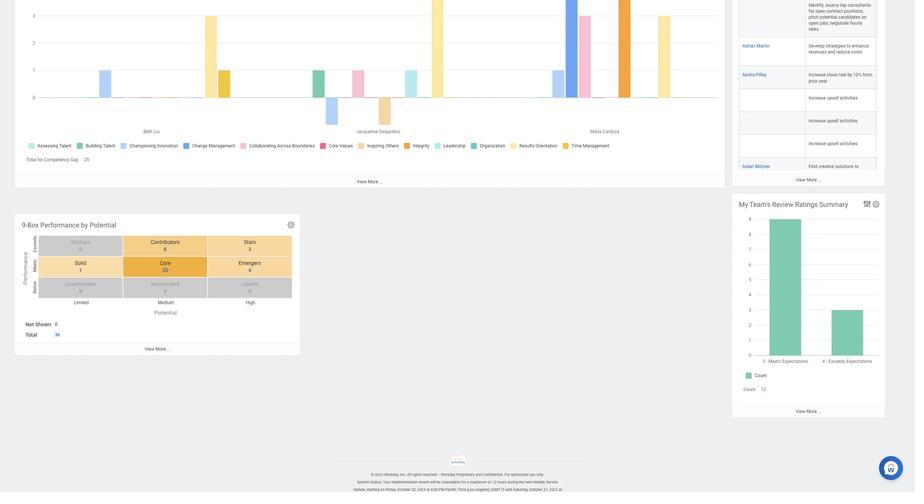 Task type: vqa. For each thing, say whether or not it's contained in the screenshot.
Call Center Discovery Board [PRISM]'s Call
no



Task type: describe. For each thing, give the bounding box(es) containing it.
use
[[530, 473, 536, 477]]

for
[[505, 473, 510, 477]]

2 activities from the top
[[841, 118, 858, 124]]

my team's review ratings summary
[[740, 201, 849, 209]]

more inside 9-box performance by potential element
[[156, 347, 166, 352]]

latents 0
[[241, 282, 259, 295]]

from
[[863, 73, 873, 78]]

enhance
[[853, 44, 870, 49]]

adrian
[[743, 44, 756, 49]]

medium
[[158, 301, 174, 306]]

top
[[841, 3, 847, 8]]

starting
[[367, 488, 380, 492]]

0 for latents 0
[[249, 289, 252, 295]]

configure 9-box performance by potential image
[[287, 221, 295, 229]]

summary
[[820, 201, 849, 209]]

exceeds
[[32, 236, 37, 253]]

2 increase upsell activities row from the top
[[740, 112, 916, 135]]

row containing aesha pillay
[[740, 66, 916, 89]]

1 october from the left
[[398, 488, 411, 492]]

aidan mitzner
[[743, 164, 771, 169]]

20 button
[[158, 267, 169, 274]]

6:00
[[431, 488, 438, 492]]

find creative solutions to streamline workflow
[[809, 164, 859, 175]]

increase upsell activities element for 3rd increase upsell activities row from the top
[[809, 140, 858, 147]]

your
[[383, 481, 391, 485]]

12 button
[[762, 387, 768, 393]]

close
[[828, 73, 838, 78]]

aidan mitzner link
[[743, 163, 771, 169]]

develop strategies to enhance revenues and reduce costs
[[809, 44, 870, 55]]

1 horizontal spatial performance
[[40, 221, 79, 229]]

for inside © 2023 workday, inc. all rights reserved. - workday proprietary and confidential. for authorized use only. system status: your implementation tenant will be unavailable for a maximum of 12 hours during the next weekly service update; starting on friday, october 20, 2023 at 6:00 pm pacific time (los angeles) (gmt-7) until saturday, october 21, 2023 a
[[462, 481, 466, 485]]

contributors
[[151, 240, 180, 246]]

... inside my team's review ratings summary element
[[819, 410, 822, 415]]

angeles)
[[476, 488, 490, 492]]

jobs,
[[820, 21, 830, 26]]

4 button
[[244, 267, 253, 274]]

and inside © 2023 workday, inc. all rights reserved. - workday proprietary and confidential. for authorized use only. system status: your implementation tenant will be unavailable for a maximum of 12 hours during the next weekly service update; starting on friday, october 20, 2023 at 6:00 pm pacific time (los angeles) (gmt-7) until saturday, october 21, 2023 a
[[476, 473, 482, 477]]

confidential.
[[483, 473, 504, 477]]

2 increase upsell activities from the top
[[809, 118, 858, 124]]

martin
[[757, 44, 770, 49]]

my
[[740, 201, 749, 209]]

on inside identify, source top consultants for open contract positions, pitch potential candidates on open jobs, negotiate hourly rates
[[862, 15, 867, 20]]

25 button
[[84, 157, 90, 163]]

stars 3
[[244, 240, 256, 253]]

... inside competency gap analysis element
[[380, 180, 383, 185]]

0 button for not shown 0
[[55, 322, 59, 328]]

hours
[[497, 481, 507, 485]]

will
[[430, 481, 436, 485]]

find
[[809, 164, 818, 169]]

implementation
[[392, 481, 418, 485]]

3
[[249, 247, 252, 253]]

questionable 0
[[65, 282, 96, 295]]

unavailable
[[442, 481, 461, 485]]

inconsistent
[[151, 282, 180, 288]]

prior
[[809, 79, 819, 84]]

3 activities from the top
[[841, 141, 858, 147]]

21,
[[544, 488, 549, 492]]

increase upsell activities element for second increase upsell activities row from the bottom
[[809, 117, 858, 124]]

rate
[[839, 73, 847, 78]]

and inside develop strategies to enhance revenues and reduce costs
[[828, 50, 836, 55]]

revenues
[[809, 50, 827, 55]]

develop strategies to enhance revenues and reduce costs element
[[809, 42, 870, 55]]

3 button
[[244, 246, 253, 253]]

limited
[[74, 301, 89, 306]]

year
[[820, 79, 828, 84]]

configure and view chart data image
[[863, 200, 872, 209]]

emergers 4
[[239, 261, 261, 274]]

20,
[[412, 488, 417, 492]]

36 button
[[55, 332, 61, 338]]

9-
[[22, 221, 27, 229]]

1 increase upsell activities from the top
[[809, 95, 858, 101]]

8 button
[[159, 246, 168, 253]]

not
[[25, 322, 34, 328]]

all
[[407, 473, 412, 477]]

10%
[[854, 73, 862, 78]]

1 button
[[75, 267, 83, 274]]

1 activities from the top
[[841, 95, 858, 101]]

until
[[505, 488, 513, 492]]

pm
[[439, 488, 445, 492]]

high
[[246, 301, 255, 306]]

increase for increase close rate by 10% from prior year element
[[809, 73, 826, 78]]

increase upsell activities element for first increase upsell activities row
[[809, 94, 858, 101]]

mitzner
[[756, 164, 771, 169]]

... inside my team's goal review ratings "element"
[[819, 178, 822, 183]]

1
[[79, 268, 82, 274]]

my team's goal review ratings element
[[733, 0, 916, 396]]

1 increase upsell activities row from the top
[[740, 89, 916, 112]]

0 for workers 0
[[79, 247, 82, 253]]

row containing aidan mitzner
[[740, 158, 916, 181]]

configure my team's review ratings summary image
[[873, 200, 881, 209]]

team's
[[750, 201, 771, 209]]

next
[[525, 481, 533, 485]]

find creative solutions to streamline workflow element
[[809, 163, 859, 175]]

1 vertical spatial open
[[809, 21, 819, 26]]

2 upsell from the top
[[828, 118, 839, 124]]

costs
[[852, 50, 863, 55]]

be
[[437, 481, 441, 485]]

... inside 9-box performance by potential element
[[167, 347, 171, 352]]

solid
[[75, 261, 86, 267]]

creative
[[819, 164, 835, 169]]

saturday,
[[514, 488, 529, 492]]

identify,
[[809, 3, 825, 8]]

footer containing © 2023 workday, inc. all rights reserved. - workday proprietary and confidential. for authorized use only. system status: your implementation tenant will be unavailable for a maximum of 12 hours during the next weekly service update; starting on friday, october 20, 2023 at 6:00 pm pacific time (los angeles) (gmt-7) until saturday, october 21, 2023 a
[[0, 456, 916, 493]]

inc.
[[400, 473, 406, 477]]

view inside my team's review ratings summary element
[[796, 410, 806, 415]]

by for performance
[[81, 221, 88, 229]]

view inside 9-box performance by potential element
[[145, 347, 154, 352]]

to inside 'find creative solutions to streamline workflow'
[[855, 164, 859, 169]]

shown
[[35, 322, 51, 328]]

12 inside © 2023 workday, inc. all rights reserved. - workday proprietary and confidential. for authorized use only. system status: your implementation tenant will be unavailable for a maximum of 12 hours during the next weekly service update; starting on friday, october 20, 2023 at 6:00 pm pacific time (los angeles) (gmt-7) until saturday, october 21, 2023 a
[[492, 481, 497, 485]]

identify, source top consultants for open contract positions, pitch potential candidates on open jobs, negotiate hourly rates
[[809, 3, 872, 32]]

workday,
[[385, 473, 400, 477]]

system
[[357, 481, 370, 485]]

candidates
[[839, 15, 861, 20]]

count
[[744, 388, 756, 393]]

pacific
[[446, 488, 457, 492]]

aesha
[[743, 73, 756, 78]]

aidan
[[743, 164, 754, 169]]



Task type: locate. For each thing, give the bounding box(es) containing it.
identify, source top consultants for open contract positions, pitch potential candidates on open jobs, negotiate hourly rates row
[[740, 0, 916, 37]]

0 button down questionable
[[75, 288, 83, 295]]

1 vertical spatial and
[[476, 473, 482, 477]]

0 inside workers 0
[[79, 247, 82, 253]]

increase for first increase upsell activities row increase upsell activities element
[[809, 95, 826, 101]]

1 horizontal spatial 2023
[[418, 488, 426, 492]]

0 horizontal spatial 2023
[[375, 473, 384, 477]]

0 vertical spatial activities
[[841, 95, 858, 101]]

friday,
[[386, 488, 397, 492]]

0 horizontal spatial 12
[[492, 481, 497, 485]]

2 vertical spatial for
[[462, 481, 466, 485]]

october down weekly
[[530, 488, 543, 492]]

hourly
[[851, 21, 863, 26]]

0 horizontal spatial october
[[398, 488, 411, 492]]

streamline
[[809, 170, 830, 175]]

1 vertical spatial increase upsell activities element
[[809, 117, 858, 124]]

0 vertical spatial increase upsell activities
[[809, 95, 858, 101]]

12
[[762, 388, 767, 393], [492, 481, 497, 485]]

0 down latents
[[249, 289, 252, 295]]

aesha pillay link
[[743, 71, 767, 78]]

total for total for competency gap
[[26, 157, 36, 163]]

on inside © 2023 workday, inc. all rights reserved. - workday proprietary and confidential. for authorized use only. system status: your implementation tenant will be unavailable for a maximum of 12 hours during the next weekly service update; starting on friday, october 20, 2023 at 6:00 pm pacific time (los angeles) (gmt-7) until saturday, october 21, 2023 a
[[381, 488, 385, 492]]

4 increase from the top
[[809, 141, 826, 147]]

12 right of
[[492, 481, 497, 485]]

0 vertical spatial performance
[[40, 221, 79, 229]]

3 increase upsell activities row from the top
[[740, 135, 916, 158]]

identify, source top consultants for open contract positions, pitch potential candidates on open jobs, negotiate hourly rates element
[[809, 1, 872, 32]]

0 horizontal spatial performance
[[22, 252, 29, 285]]

for inside competency gap analysis element
[[37, 157, 43, 163]]

open
[[816, 9, 826, 14], [809, 21, 819, 26]]

increase upsell activities element
[[809, 94, 858, 101], [809, 117, 858, 124], [809, 140, 858, 147]]

0 vertical spatial 12
[[762, 388, 767, 393]]

service
[[546, 481, 559, 485]]

0 for questionable 0
[[79, 289, 82, 295]]

increase for 3rd increase upsell activities row from the top's increase upsell activities element
[[809, 141, 826, 147]]

0 vertical spatial upsell
[[828, 95, 839, 101]]

0 inside questionable 0
[[79, 289, 82, 295]]

row containing adrian martin
[[740, 37, 916, 66]]

0 horizontal spatial and
[[476, 473, 482, 477]]

1 increase upsell activities element from the top
[[809, 94, 858, 101]]

(gmt-
[[491, 488, 501, 492]]

0 button down latents
[[244, 288, 253, 295]]

by
[[848, 73, 853, 78], [81, 221, 88, 229]]

3 increase upsell activities from the top
[[809, 141, 858, 147]]

my team's review ratings summary element
[[733, 194, 886, 418]]

total for total
[[25, 332, 37, 338]]

4
[[249, 268, 252, 274]]

3 upsell from the top
[[828, 141, 839, 147]]

0 button for questionable 0
[[75, 288, 83, 295]]

potential up workers
[[90, 221, 116, 229]]

a
[[467, 481, 469, 485]]

core
[[160, 261, 171, 267]]

0 vertical spatial open
[[816, 9, 826, 14]]

12 inside button
[[762, 388, 767, 393]]

by right rate
[[848, 73, 853, 78]]

2 vertical spatial increase upsell activities
[[809, 141, 858, 147]]

increase close rate by 10% from prior year element
[[809, 71, 873, 84]]

during
[[508, 481, 518, 485]]

0 button for workers 0
[[75, 246, 83, 253]]

by inside increase close rate by 10% from prior year
[[848, 73, 853, 78]]

view
[[796, 178, 806, 183], [357, 180, 367, 185], [145, 347, 154, 352], [796, 410, 806, 415]]

for up pitch on the right top of page
[[809, 9, 815, 14]]

to inside develop strategies to enhance revenues and reduce costs
[[847, 44, 851, 49]]

to right solutions
[[855, 164, 859, 169]]

0 down inconsistent
[[164, 289, 167, 295]]

weekly
[[534, 481, 545, 485]]

0 horizontal spatial on
[[381, 488, 385, 492]]

1 horizontal spatial for
[[462, 481, 466, 485]]

performance left 'meets' in the left of the page
[[22, 252, 29, 285]]

pitch
[[809, 15, 819, 20]]

for inside identify, source top consultants for open contract positions, pitch potential candidates on open jobs, negotiate hourly rates
[[809, 9, 815, 14]]

0 button down workers
[[75, 246, 83, 253]]

meets
[[32, 260, 37, 272]]

0 vertical spatial and
[[828, 50, 836, 55]]

core 20
[[160, 261, 171, 274]]

review
[[773, 201, 794, 209]]

2 horizontal spatial 2023
[[550, 488, 558, 492]]

total down not
[[25, 332, 37, 338]]

1 horizontal spatial to
[[855, 164, 859, 169]]

inconsistent 0
[[151, 282, 180, 295]]

1 vertical spatial by
[[81, 221, 88, 229]]

1 upsell from the top
[[828, 95, 839, 101]]

adrian martin link
[[743, 42, 770, 49]]

the
[[519, 481, 525, 485]]

1 vertical spatial activities
[[841, 118, 858, 124]]

1 vertical spatial 12
[[492, 481, 497, 485]]

develop
[[809, 44, 825, 49]]

latents
[[241, 282, 259, 288]]

performance
[[40, 221, 79, 229], [22, 252, 29, 285]]

0 vertical spatial potential
[[90, 221, 116, 229]]

for
[[809, 9, 815, 14], [37, 157, 43, 163], [462, 481, 466, 485]]

on
[[862, 15, 867, 20], [381, 488, 385, 492]]

below
[[32, 282, 37, 294]]

contract
[[827, 9, 844, 14]]

increase upsell activities row
[[740, 89, 916, 112], [740, 112, 916, 135], [740, 135, 916, 158]]

1 vertical spatial for
[[37, 157, 43, 163]]

strategies
[[826, 44, 846, 49]]

more
[[807, 178, 818, 183], [368, 180, 378, 185], [156, 347, 166, 352], [807, 410, 818, 415]]

and down strategies
[[828, 50, 836, 55]]

0 button up 36
[[55, 322, 59, 328]]

1 horizontal spatial 12
[[762, 388, 767, 393]]

to up reduce
[[847, 44, 851, 49]]

emergers
[[239, 261, 261, 267]]

12 right the count
[[762, 388, 767, 393]]

of
[[488, 481, 491, 485]]

8
[[164, 247, 167, 253]]

0 vertical spatial on
[[862, 15, 867, 20]]

9-box performance by potential element
[[15, 214, 300, 356]]

0 horizontal spatial for
[[37, 157, 43, 163]]

0 horizontal spatial by
[[81, 221, 88, 229]]

0 vertical spatial total
[[26, 157, 36, 163]]

total left competency
[[26, 157, 36, 163]]

1 increase from the top
[[809, 73, 826, 78]]

0 button for inconsistent 0
[[159, 288, 168, 295]]

open down identify,
[[816, 9, 826, 14]]

at
[[427, 488, 430, 492]]

1 row from the top
[[740, 37, 916, 66]]

footer
[[0, 456, 916, 493]]

0 button down inconsistent
[[159, 288, 168, 295]]

1 horizontal spatial and
[[828, 50, 836, 55]]

1 horizontal spatial potential
[[154, 310, 177, 317]]

3 increase upsell activities element from the top
[[809, 140, 858, 147]]

proprietary
[[457, 473, 475, 477]]

0 button for latents 0
[[244, 288, 253, 295]]

reduce
[[837, 50, 851, 55]]

-
[[439, 473, 440, 477]]

total inside competency gap analysis element
[[26, 157, 36, 163]]

by up workers
[[81, 221, 88, 229]]

view inside my team's goal review ratings "element"
[[796, 178, 806, 183]]

total inside 9-box performance by potential element
[[25, 332, 37, 338]]

0 vertical spatial to
[[847, 44, 851, 49]]

on up hourly
[[862, 15, 867, 20]]

2 increase from the top
[[809, 95, 826, 101]]

and
[[828, 50, 836, 55], [476, 473, 482, 477]]

2 october from the left
[[530, 488, 543, 492]]

more inside competency gap analysis element
[[368, 180, 378, 185]]

row
[[740, 37, 916, 66], [740, 66, 916, 89], [740, 158, 916, 181]]

1 vertical spatial performance
[[22, 252, 29, 285]]

(los
[[467, 488, 475, 492]]

source
[[826, 3, 840, 8]]

1 vertical spatial on
[[381, 488, 385, 492]]

consultants
[[848, 3, 872, 8]]

...
[[819, 178, 822, 183], [380, 180, 383, 185], [167, 347, 171, 352], [819, 410, 822, 415]]

©
[[371, 473, 374, 477]]

0
[[79, 247, 82, 253], [79, 289, 82, 295], [164, 289, 167, 295], [249, 289, 252, 295], [55, 322, 57, 328]]

0 inside inconsistent 0
[[164, 289, 167, 295]]

9-box performance by potential
[[22, 221, 116, 229]]

2023 left at
[[418, 488, 426, 492]]

2 increase upsell activities element from the top
[[809, 117, 858, 124]]

rates
[[809, 27, 819, 32]]

negotiate
[[831, 21, 850, 26]]

2 row from the top
[[740, 66, 916, 89]]

1 vertical spatial potential
[[154, 310, 177, 317]]

tenant
[[419, 481, 430, 485]]

view more ... inside my team's review ratings summary element
[[796, 410, 822, 415]]

stars
[[244, 240, 256, 246]]

view more ... inside 9-box performance by potential element
[[145, 347, 171, 352]]

box
[[27, 221, 39, 229]]

2 vertical spatial upsell
[[828, 141, 839, 147]]

1 vertical spatial upsell
[[828, 118, 839, 124]]

not shown 0
[[25, 322, 57, 328]]

2 vertical spatial activities
[[841, 141, 858, 147]]

for left competency
[[37, 157, 43, 163]]

contributors 8
[[151, 240, 180, 253]]

2 horizontal spatial for
[[809, 9, 815, 14]]

0 inside not shown 0
[[55, 322, 57, 328]]

3 increase from the top
[[809, 118, 826, 124]]

1 horizontal spatial on
[[862, 15, 867, 20]]

status:
[[371, 481, 382, 485]]

workers
[[71, 240, 90, 246]]

1 horizontal spatial october
[[530, 488, 543, 492]]

0 vertical spatial by
[[848, 73, 853, 78]]

view more ...
[[796, 178, 822, 183], [357, 180, 383, 185], [145, 347, 171, 352], [796, 410, 822, 415]]

increase inside increase close rate by 10% from prior year
[[809, 73, 826, 78]]

0 vertical spatial for
[[809, 9, 815, 14]]

1 vertical spatial total
[[25, 332, 37, 338]]

open down pitch on the right top of page
[[809, 21, 819, 26]]

authorized
[[511, 473, 529, 477]]

0 horizontal spatial to
[[847, 44, 851, 49]]

competency gap analysis element
[[15, 0, 725, 188]]

workers 0
[[71, 240, 90, 253]]

0 down questionable
[[79, 289, 82, 295]]

solid 1
[[75, 261, 86, 274]]

more inside my team's goal review ratings "element"
[[807, 178, 818, 183]]

0 vertical spatial increase upsell activities element
[[809, 94, 858, 101]]

2023 right the 21,
[[550, 488, 558, 492]]

3 row from the top
[[740, 158, 916, 181]]

view more ... inside my team's goal review ratings "element"
[[796, 178, 822, 183]]

0 for inconsistent 0
[[164, 289, 167, 295]]

view inside competency gap analysis element
[[357, 180, 367, 185]]

increase for increase upsell activities element corresponding to second increase upsell activities row from the bottom
[[809, 118, 826, 124]]

october down implementation
[[398, 488, 411, 492]]

solutions
[[836, 164, 854, 169]]

workday
[[441, 473, 456, 477]]

more inside my team's review ratings summary element
[[807, 410, 818, 415]]

0 inside latents 0
[[249, 289, 252, 295]]

for left the a
[[462, 481, 466, 485]]

performance right box
[[40, 221, 79, 229]]

1 vertical spatial increase upsell activities
[[809, 118, 858, 124]]

© 2023 workday, inc. all rights reserved. - workday proprietary and confidential. for authorized use only. system status: your implementation tenant will be unavailable for a maximum of 12 hours during the next weekly service update; starting on friday, october 20, 2023 at 6:00 pm pacific time (los angeles) (gmt-7) until saturday, october 21, 2023 a
[[353, 473, 562, 493]]

2 vertical spatial increase upsell activities element
[[809, 140, 858, 147]]

1 vertical spatial to
[[855, 164, 859, 169]]

0 horizontal spatial potential
[[90, 221, 116, 229]]

on left friday,
[[381, 488, 385, 492]]

update;
[[353, 488, 366, 492]]

aesha pillay
[[743, 73, 767, 78]]

0 up 36
[[55, 322, 57, 328]]

view more ... inside competency gap analysis element
[[357, 180, 383, 185]]

gap
[[70, 157, 78, 163]]

0 down workers
[[79, 247, 82, 253]]

increase upsell activities
[[809, 95, 858, 101], [809, 118, 858, 124], [809, 141, 858, 147]]

and up maximum
[[476, 473, 482, 477]]

2023 right ©
[[375, 473, 384, 477]]

1 horizontal spatial by
[[848, 73, 853, 78]]

reserved.
[[423, 473, 438, 477]]

potential down 'medium'
[[154, 310, 177, 317]]

total for competency gap
[[26, 157, 78, 163]]

cell
[[740, 0, 806, 37], [877, 0, 916, 37], [877, 37, 916, 66], [877, 66, 916, 89], [740, 89, 806, 112], [877, 89, 916, 112], [740, 112, 806, 135], [877, 112, 916, 135], [740, 135, 806, 158], [877, 135, 916, 158], [877, 158, 916, 181]]

time
[[458, 488, 466, 492]]

by for rate
[[848, 73, 853, 78]]



